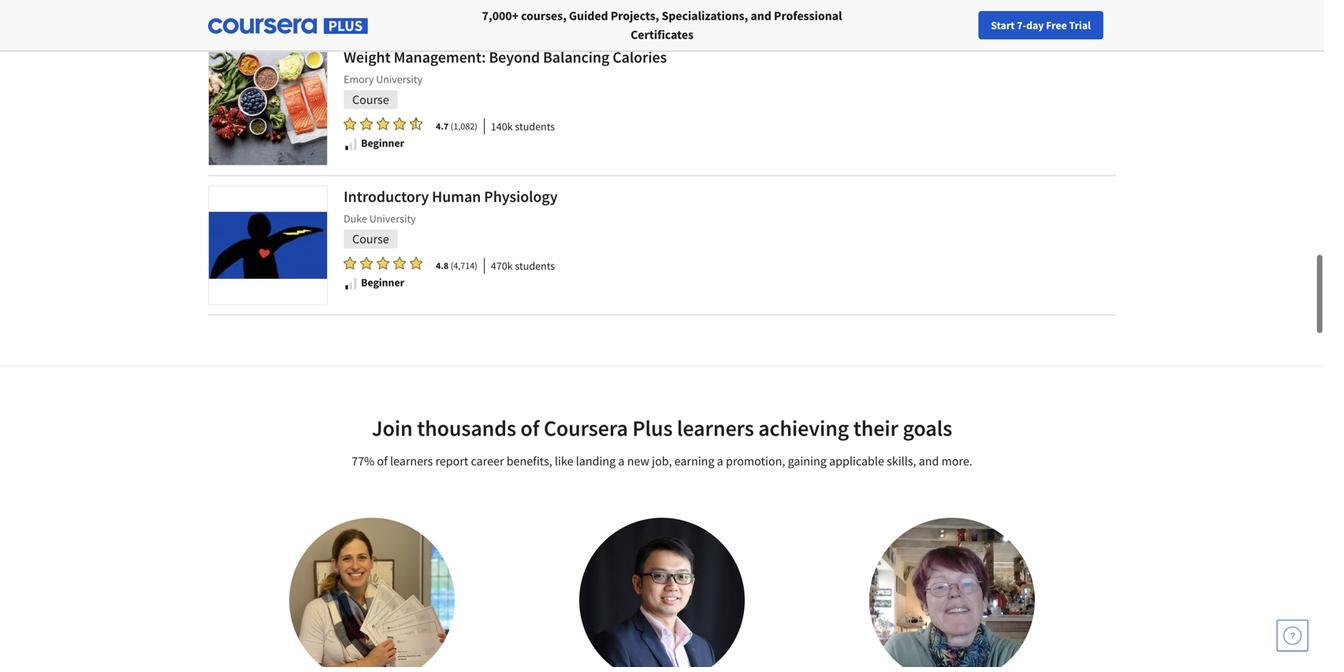 Task type: locate. For each thing, give the bounding box(es) containing it.
4.8 (4,714)
[[436, 260, 478, 272]]

1 horizontal spatial a
[[717, 454, 724, 470]]

beyond
[[489, 47, 540, 67]]

learner image shi jie f. image
[[580, 518, 745, 668]]

balancing
[[543, 47, 610, 67]]

students right the 470k
[[515, 259, 555, 273]]

university inside introductory human physiology duke university course
[[370, 212, 416, 226]]

emory
[[344, 72, 374, 86]]

1 beginner level image from the top
[[344, 137, 358, 151]]

beginner level image up introductory
[[344, 137, 358, 151]]

7,000+ courses, guided projects, specializations, and professional certificates
[[482, 8, 842, 43]]

2 students from the top
[[515, 259, 555, 273]]

beginner level image down duke on the left top of page
[[344, 277, 358, 291]]

projects,
[[611, 8, 659, 24]]

0 horizontal spatial and
[[751, 8, 772, 24]]

a right earning
[[717, 454, 724, 470]]

0 vertical spatial and
[[751, 8, 772, 24]]

0 vertical spatial students
[[515, 119, 555, 134]]

1 vertical spatial beginner level image
[[344, 277, 358, 291]]

1 beginner from the top
[[361, 136, 404, 150]]

career
[[471, 454, 504, 470]]

(4,714)
[[451, 260, 478, 272]]

course
[[352, 92, 389, 108], [352, 231, 389, 247]]

course down duke on the left top of page
[[352, 231, 389, 247]]

1 course from the top
[[352, 92, 389, 108]]

physiology
[[484, 187, 558, 207]]

0 vertical spatial university
[[376, 72, 423, 86]]

and left professional
[[751, 8, 772, 24]]

gaining
[[788, 454, 827, 470]]

skills,
[[887, 454, 917, 470]]

of up benefits, at the bottom
[[521, 415, 540, 442]]

4.8
[[436, 260, 449, 272]]

report
[[436, 454, 469, 470]]

help center image
[[1284, 627, 1303, 646]]

like
[[555, 454, 574, 470]]

1 students from the top
[[515, 119, 555, 134]]

start 7-day free trial
[[991, 18, 1091, 32]]

university down weight
[[376, 72, 423, 86]]

professional
[[774, 8, 842, 24]]

your
[[1011, 18, 1032, 32]]

of
[[521, 415, 540, 442], [377, 454, 388, 470]]

beginner up introductory
[[361, 136, 404, 150]]

find your new career link
[[981, 16, 1095, 35]]

beginner level image
[[344, 137, 358, 151], [344, 277, 358, 291]]

1 horizontal spatial of
[[521, 415, 540, 442]]

achieving
[[759, 415, 849, 442]]

0 vertical spatial beginner
[[361, 136, 404, 150]]

1 vertical spatial course
[[352, 231, 389, 247]]

4.7
[[436, 120, 449, 132]]

university inside weight management: beyond balancing calories emory university course
[[376, 72, 423, 86]]

weight
[[344, 47, 391, 67]]

2 beginner level image from the top
[[344, 277, 358, 291]]

learners
[[677, 415, 754, 442], [390, 454, 433, 470]]

0 vertical spatial beginner level image
[[344, 137, 358, 151]]

calories
[[613, 47, 667, 67]]

2 beginner from the top
[[361, 276, 404, 290]]

beginner for introductory
[[361, 276, 404, 290]]

students
[[515, 119, 555, 134], [515, 259, 555, 273]]

1 horizontal spatial and
[[919, 454, 939, 470]]

course down emory
[[352, 92, 389, 108]]

1 vertical spatial students
[[515, 259, 555, 273]]

filled star image
[[377, 117, 390, 131], [393, 117, 406, 131], [360, 256, 373, 270], [393, 256, 406, 270]]

weight management: beyond balancing calories emory university course
[[344, 47, 667, 108]]

learner image abigail p. image
[[289, 518, 455, 668]]

learners down the join on the left bottom
[[390, 454, 433, 470]]

university
[[376, 72, 423, 86], [370, 212, 416, 226]]

and right skills, at the right bottom of page
[[919, 454, 939, 470]]

beginner down duke on the left top of page
[[361, 276, 404, 290]]

a
[[619, 454, 625, 470], [717, 454, 724, 470]]

free
[[1046, 18, 1067, 32]]

None search field
[[217, 10, 595, 41]]

1 vertical spatial of
[[377, 454, 388, 470]]

thousands
[[417, 415, 516, 442]]

students for beyond
[[515, 119, 555, 134]]

landing
[[576, 454, 616, 470]]

0 horizontal spatial a
[[619, 454, 625, 470]]

students for physiology
[[515, 259, 555, 273]]

of right 77%
[[377, 454, 388, 470]]

1 vertical spatial learners
[[390, 454, 433, 470]]

2 course from the top
[[352, 231, 389, 247]]

earning
[[675, 454, 715, 470]]

1 horizontal spatial learners
[[677, 415, 754, 442]]

beginner
[[361, 136, 404, 150], [361, 276, 404, 290]]

0 horizontal spatial of
[[377, 454, 388, 470]]

filled star image
[[344, 117, 356, 131], [360, 117, 373, 131], [344, 256, 356, 270], [377, 256, 390, 270], [410, 256, 423, 270]]

1 vertical spatial university
[[370, 212, 416, 226]]

start
[[991, 18, 1015, 32]]

students right 140k
[[515, 119, 555, 134]]

a left new
[[619, 454, 625, 470]]

1 vertical spatial beginner
[[361, 276, 404, 290]]

half filled star image
[[410, 117, 423, 131]]

0 vertical spatial course
[[352, 92, 389, 108]]

and inside 7,000+ courses, guided projects, specializations, and professional certificates
[[751, 8, 772, 24]]

beginner for weight
[[361, 136, 404, 150]]

weight management: beyond balancing calories by emory university image
[[209, 47, 327, 165]]

university down introductory
[[370, 212, 416, 226]]

learner image inés k. image
[[870, 518, 1035, 668]]

learners up earning
[[677, 415, 754, 442]]

benefits,
[[507, 454, 553, 470]]

and
[[751, 8, 772, 24], [919, 454, 939, 470]]



Task type: describe. For each thing, give the bounding box(es) containing it.
human
[[432, 187, 481, 207]]

join thousands of coursera plus learners achieving their goals
[[372, 415, 953, 442]]

job,
[[652, 454, 672, 470]]

7-
[[1017, 18, 1027, 32]]

applicable
[[829, 454, 885, 470]]

science of exercise by university of colorado boulder image
[[209, 0, 327, 26]]

0 vertical spatial of
[[521, 415, 540, 442]]

77% of learners report career benefits, like landing a new job, earning a promotion, gaining applicable skills, and more.
[[352, 454, 973, 470]]

guided
[[569, 8, 608, 24]]

specializations,
[[662, 8, 748, 24]]

find your new career
[[988, 18, 1087, 32]]

introductory human physiology duke university course
[[344, 187, 558, 247]]

find
[[988, 18, 1009, 32]]

4.7 (1,082)
[[436, 120, 478, 132]]

introductory
[[344, 187, 429, 207]]

trial
[[1070, 18, 1091, 32]]

470k
[[491, 259, 513, 273]]

promotion,
[[726, 454, 786, 470]]

introductory human physiology by duke university image
[[209, 186, 327, 305]]

join
[[372, 415, 413, 442]]

duke
[[344, 212, 367, 226]]

140k
[[491, 119, 513, 134]]

courses,
[[521, 8, 567, 24]]

1 vertical spatial and
[[919, 454, 939, 470]]

new
[[1034, 18, 1055, 32]]

management:
[[394, 47, 486, 67]]

their
[[854, 415, 899, 442]]

0 horizontal spatial learners
[[390, 454, 433, 470]]

certificates
[[631, 27, 694, 43]]

day
[[1027, 18, 1044, 32]]

coursera plus image
[[208, 18, 368, 34]]

course inside weight management: beyond balancing calories emory university course
[[352, 92, 389, 108]]

7,000+
[[482, 8, 519, 24]]

beginner level image for introductory
[[344, 277, 358, 291]]

470k students
[[491, 259, 555, 273]]

career
[[1057, 18, 1087, 32]]

plus
[[633, 415, 673, 442]]

0 vertical spatial learners
[[677, 415, 754, 442]]

(1,082)
[[451, 120, 478, 132]]

1 a from the left
[[619, 454, 625, 470]]

2 a from the left
[[717, 454, 724, 470]]

new
[[627, 454, 650, 470]]

goals
[[903, 415, 953, 442]]

coursera
[[544, 415, 628, 442]]

more.
[[942, 454, 973, 470]]

start 7-day free trial button
[[979, 11, 1104, 39]]

77%
[[352, 454, 375, 470]]

beginner level image for weight
[[344, 137, 358, 151]]

140k students
[[491, 119, 555, 134]]

course inside introductory human physiology duke university course
[[352, 231, 389, 247]]



Task type: vqa. For each thing, say whether or not it's contained in the screenshot.
We
no



